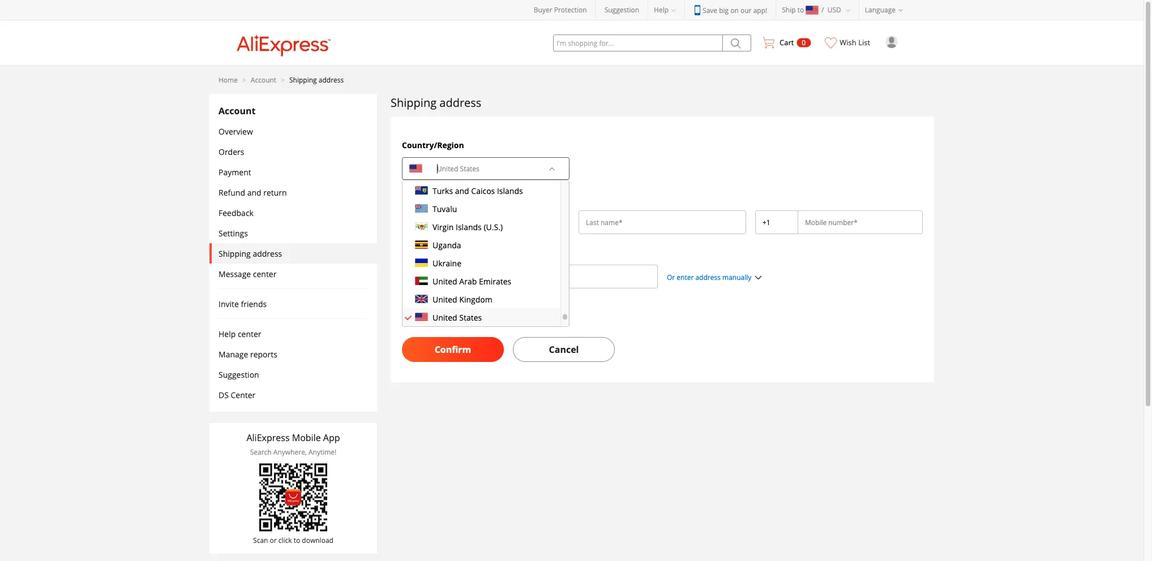 Task type: vqa. For each thing, say whether or not it's contained in the screenshot.
wish
yes



Task type: locate. For each thing, give the bounding box(es) containing it.
0 vertical spatial center
[[253, 269, 277, 279]]

help up manage
[[219, 329, 236, 339]]

center right the message
[[253, 269, 277, 279]]

1 horizontal spatial islands
[[497, 185, 523, 196]]

help right the suggestion link
[[654, 5, 669, 14]]

center up manage reports
[[238, 329, 261, 339]]

ds
[[219, 390, 229, 401]]

0 horizontal spatial help
[[219, 329, 236, 339]]

to right ship
[[798, 5, 804, 14]]

0 horizontal spatial shipping
[[219, 248, 251, 259]]

1 horizontal spatial and
[[455, 185, 469, 196]]

1 horizontal spatial to
[[798, 5, 804, 14]]

0 horizontal spatial suggestion
[[219, 370, 259, 380]]

account up overview
[[219, 105, 256, 117]]

united right set
[[433, 312, 457, 323]]

islands
[[497, 185, 523, 196], [456, 222, 482, 232]]

2 vertical spatial shipping
[[219, 248, 251, 259]]

or enter address manually row
[[398, 265, 928, 298]]

and for refund
[[247, 187, 261, 198]]

save big on our app!
[[703, 5, 767, 15]]

row
[[398, 211, 928, 238]]

address
[[319, 75, 344, 84], [440, 95, 482, 110], [253, 248, 282, 259], [696, 273, 721, 282], [504, 312, 533, 322]]

> right home
[[242, 75, 246, 84]]

suggestion
[[605, 5, 639, 14], [219, 370, 259, 380]]

2 vertical spatial united
[[433, 312, 457, 323]]

set as default shipping address
[[418, 312, 533, 322]]

kingdom
[[459, 294, 493, 305]]

caicos
[[471, 185, 495, 196]]

2 horizontal spatial shipping
[[391, 95, 437, 110]]

refund and return
[[219, 187, 287, 198]]

help
[[654, 5, 669, 14], [219, 329, 236, 339]]

or
[[667, 273, 675, 282]]

grid
[[398, 139, 928, 362]]

1 vertical spatial help
[[219, 329, 236, 339]]

>
[[242, 75, 246, 84], [281, 75, 285, 84]]

buyer protection
[[534, 5, 587, 14]]

and down turkmenistan
[[455, 185, 469, 196]]

our
[[741, 5, 752, 15]]

Last name* field
[[586, 217, 739, 228]]

center for help center
[[238, 329, 261, 339]]

1 vertical spatial center
[[238, 329, 261, 339]]

arab
[[459, 276, 477, 287]]

and left the return
[[247, 187, 261, 198]]

and for turks
[[455, 185, 469, 196]]

0 vertical spatial shipping address
[[391, 95, 482, 110]]

shipping right account link
[[289, 75, 317, 84]]

0 vertical spatial to
[[798, 5, 804, 14]]

set
[[418, 312, 430, 322]]

united down "ukraine"
[[433, 276, 457, 287]]

1 vertical spatial islands
[[456, 222, 482, 232]]

islands right caicos
[[497, 185, 523, 196]]

2 united from the top
[[433, 294, 457, 305]]

settings
[[219, 228, 248, 239]]

save big on our app! link
[[694, 5, 767, 15]]

enter
[[677, 273, 694, 282]]

islands left the (u.s.)
[[456, 222, 482, 232]]

suggestion up ds center
[[219, 370, 259, 380]]

1 vertical spatial shipping address
[[219, 248, 282, 259]]

united up as
[[433, 294, 457, 305]]

scan or click to download link
[[247, 464, 340, 545]]

0 vertical spatial help
[[654, 5, 669, 14]]

turks and caicos islands
[[433, 185, 523, 196]]

ship to
[[782, 5, 804, 14]]

confirm button
[[402, 338, 504, 362]]

0 vertical spatial account
[[251, 75, 276, 84]]

0 horizontal spatial and
[[247, 187, 261, 198]]

manually
[[723, 273, 752, 282]]

shipping
[[289, 75, 317, 84], [391, 95, 437, 110], [219, 248, 251, 259]]

0 vertical spatial united
[[433, 276, 457, 287]]

united states
[[433, 312, 482, 323]]

address
[[402, 247, 434, 258]]

0 horizontal spatial islands
[[456, 222, 482, 232]]

scan or click to download
[[253, 536, 334, 545]]

app
[[323, 432, 340, 444]]

1 vertical spatial to
[[294, 536, 300, 545]]

0 horizontal spatial shipping address
[[219, 248, 282, 259]]

reports
[[250, 349, 277, 360]]

home link
[[219, 75, 238, 84]]

address inside 'or enter address manually' row
[[696, 273, 721, 282]]

shipping up the message
[[219, 248, 251, 259]]

suggestion up 'i'm shopping for...' text field at the top of page
[[605, 5, 639, 14]]

shipping address up message center
[[219, 248, 282, 259]]

shipping address link
[[289, 75, 344, 84]]

3 united from the top
[[433, 312, 457, 323]]

account
[[251, 75, 276, 84], [219, 105, 256, 117]]

1 vertical spatial united
[[433, 294, 457, 305]]

1 horizontal spatial suggestion
[[605, 5, 639, 14]]

manage
[[219, 349, 248, 360]]

confirm
[[435, 344, 471, 356]]

/ usd
[[822, 5, 841, 14]]

center
[[231, 390, 256, 401]]

account right home
[[251, 75, 276, 84]]

None field
[[763, 217, 791, 228]]

1 vertical spatial suggestion
[[219, 370, 259, 380]]

cart
[[780, 37, 794, 48]]

> right account link
[[281, 75, 285, 84]]

to
[[798, 5, 804, 14], [294, 536, 300, 545]]

usd
[[828, 5, 841, 14]]

shipping address up country/region
[[391, 95, 482, 110]]

ukraine
[[433, 258, 462, 269]]

1 horizontal spatial help
[[654, 5, 669, 14]]

0 horizontal spatial >
[[242, 75, 246, 84]]

list box
[[402, 164, 570, 327]]

shipping address
[[391, 95, 482, 110], [219, 248, 282, 259]]

manage reports
[[219, 349, 277, 360]]

center
[[253, 269, 277, 279], [238, 329, 261, 339]]

0 horizontal spatial to
[[294, 536, 300, 545]]

0 vertical spatial shipping
[[289, 75, 317, 84]]

None submit
[[723, 35, 751, 52]]

to right click
[[294, 536, 300, 545]]

virgin
[[433, 222, 454, 232]]

shipping
[[470, 312, 502, 322]]

aliexpress mobile app search anywhere, anytime!
[[247, 432, 340, 457]]

shipping up country/region
[[391, 95, 437, 110]]

aliexpress
[[247, 432, 290, 444]]

list box containing turkmenistan
[[402, 164, 570, 327]]

return
[[263, 187, 287, 198]]

1 horizontal spatial >
[[281, 75, 285, 84]]

virgin islands (u.s.)
[[433, 222, 503, 232]]

Search by ZIP Code, street, or address field
[[416, 271, 651, 283]]

1 united from the top
[[433, 276, 457, 287]]



Task type: describe. For each thing, give the bounding box(es) containing it.
message
[[219, 269, 251, 279]]

list
[[859, 37, 870, 48]]

overview
[[219, 126, 253, 137]]

invite
[[219, 299, 239, 309]]

or enter address manually
[[667, 273, 752, 282]]

united arab emirates
[[433, 276, 512, 287]]

search
[[250, 448, 272, 457]]

language link
[[860, 0, 912, 20]]

First name* field
[[409, 217, 562, 228]]

personal information
[[402, 193, 486, 204]]

save
[[703, 5, 718, 15]]

states
[[459, 312, 482, 323]]

uganda
[[433, 240, 461, 251]]

1 horizontal spatial shipping address
[[391, 95, 482, 110]]

1 > from the left
[[242, 75, 246, 84]]

wish list
[[840, 37, 870, 48]]

center for message center
[[253, 269, 277, 279]]

turks
[[433, 185, 453, 196]]

arrow down image
[[549, 165, 556, 172]]

turkmenistan
[[433, 167, 484, 178]]

united for united states
[[433, 312, 457, 323]]

mobile
[[292, 432, 321, 444]]

click
[[279, 536, 292, 545]]

buyer protection link
[[534, 5, 587, 14]]

0
[[802, 38, 806, 47]]

information
[[439, 193, 486, 204]]

as
[[432, 312, 440, 322]]

suggestion link
[[605, 5, 639, 14]]

ship
[[782, 5, 796, 14]]

search image
[[409, 273, 416, 281]]

buyer
[[534, 5, 552, 14]]

help for help
[[654, 5, 669, 14]]

cancel button
[[513, 338, 615, 362]]

scan
[[253, 536, 268, 545]]

big
[[719, 5, 729, 15]]

app!
[[754, 5, 767, 15]]

ds center
[[219, 390, 256, 401]]

download
[[302, 536, 334, 545]]

united for united arab emirates
[[433, 276, 457, 287]]

home
[[219, 75, 238, 84]]

2 > from the left
[[281, 75, 285, 84]]

invite friends
[[219, 299, 267, 309]]

tuvalu
[[433, 204, 457, 214]]

anytime!
[[309, 448, 337, 457]]

orders
[[219, 146, 244, 157]]

wish list link
[[820, 20, 877, 57]]

(u.s.)
[[484, 222, 503, 232]]

country/region
[[402, 140, 464, 150]]

/
[[822, 5, 824, 14]]

on
[[731, 5, 739, 15]]

message center
[[219, 269, 277, 279]]

wish
[[840, 37, 857, 48]]

united kingdom
[[433, 294, 493, 305]]

Mobile number* field
[[805, 217, 916, 228]]

personal
[[402, 193, 437, 204]]

1 vertical spatial shipping
[[391, 95, 437, 110]]

account link
[[251, 75, 276, 84]]

United States field
[[430, 159, 542, 178]]

1 vertical spatial account
[[219, 105, 256, 117]]

anywhere,
[[273, 448, 307, 457]]

help center
[[219, 329, 261, 339]]

1 horizontal spatial shipping
[[289, 75, 317, 84]]

protection
[[554, 5, 587, 14]]

united for united kingdom
[[433, 294, 457, 305]]

home > account > shipping address
[[219, 75, 344, 84]]

cancel
[[549, 344, 579, 356]]

emirates
[[479, 276, 512, 287]]

help for help center
[[219, 329, 236, 339]]

default
[[442, 312, 468, 322]]

0 vertical spatial islands
[[497, 185, 523, 196]]

feedback
[[219, 208, 254, 218]]

or
[[270, 536, 277, 545]]

grid containing confirm
[[398, 139, 928, 362]]

payment
[[219, 167, 251, 178]]

friends
[[241, 299, 267, 309]]

refund
[[219, 187, 245, 198]]

language
[[865, 5, 896, 14]]

0 vertical spatial suggestion
[[605, 5, 639, 14]]

I'm shopping for... text field
[[553, 35, 723, 52]]



